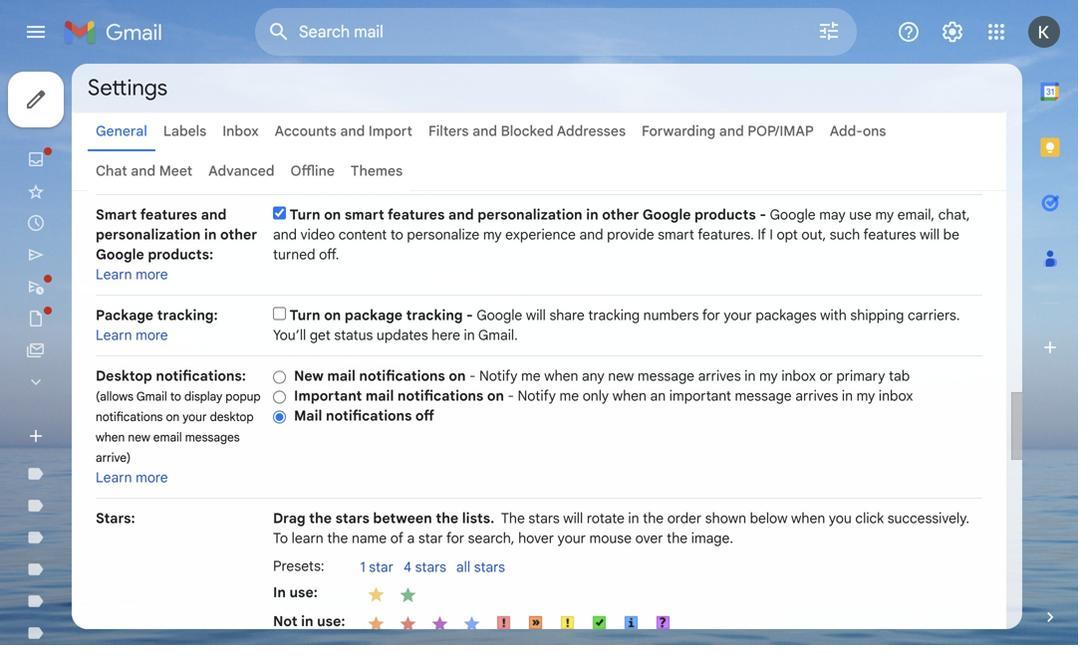 Task type: vqa. For each thing, say whether or not it's contained in the screenshot.
4
yes



Task type: locate. For each thing, give the bounding box(es) containing it.
on down gmail.
[[487, 388, 504, 405]]

0 vertical spatial for
[[702, 307, 721, 324]]

and up 'products:'
[[201, 206, 227, 224]]

arrives down or
[[796, 388, 839, 405]]

inbox left or
[[782, 368, 816, 385]]

1 horizontal spatial for
[[702, 307, 721, 324]]

gmail image
[[64, 12, 172, 52]]

1 horizontal spatial new
[[608, 368, 634, 385]]

new
[[608, 368, 634, 385], [128, 431, 150, 446]]

stars
[[336, 510, 370, 528], [529, 510, 560, 528], [415, 559, 447, 577], [474, 559, 505, 577]]

navigation
[[0, 64, 239, 646]]

purple star image
[[430, 614, 450, 634]]

your down display
[[183, 410, 207, 425]]

in right here
[[464, 327, 475, 344]]

2 learn more link from the top
[[96, 327, 168, 344]]

tab list
[[1023, 64, 1079, 574]]

and up personalize
[[448, 206, 474, 224]]

Mail notifications off radio
[[273, 410, 286, 425]]

1 vertical spatial to
[[170, 390, 181, 405]]

in
[[273, 585, 286, 602]]

0 horizontal spatial to
[[170, 390, 181, 405]]

the up the learn
[[309, 510, 332, 528]]

green check image
[[590, 614, 610, 634]]

learn more link down package
[[96, 327, 168, 344]]

in up "over"
[[628, 510, 639, 528]]

inbox down tab
[[879, 388, 914, 405]]

1 horizontal spatial message
[[735, 388, 792, 405]]

0 vertical spatial your
[[724, 307, 752, 324]]

email,
[[898, 206, 935, 224]]

0 horizontal spatial mail
[[327, 368, 356, 385]]

gmail
[[136, 390, 167, 405]]

- for turn on package tracking -
[[467, 307, 473, 324]]

1 horizontal spatial tracking
[[588, 307, 640, 324]]

chat and meet
[[96, 162, 193, 180]]

0 horizontal spatial for
[[446, 530, 465, 548]]

add-ons link
[[830, 123, 887, 140]]

1 vertical spatial use:
[[317, 614, 345, 631]]

over
[[636, 530, 663, 548]]

not in use:
[[273, 614, 345, 631]]

1 horizontal spatial your
[[558, 530, 586, 548]]

personalization up experience
[[478, 206, 583, 224]]

0 vertical spatial other
[[602, 206, 639, 224]]

desktop notifications: (allows gmail to display popup notifications on your desktop when new email messages arrive) learn more
[[96, 368, 261, 487]]

0 vertical spatial will
[[920, 226, 940, 244]]

popup
[[226, 390, 261, 405]]

0 vertical spatial new
[[608, 368, 634, 385]]

notify down gmail.
[[479, 368, 518, 385]]

features down email, on the right top
[[864, 226, 917, 244]]

me for only
[[560, 388, 579, 405]]

0 vertical spatial me
[[521, 368, 541, 385]]

1 more from the top
[[136, 266, 168, 284]]

tracking inside google will share tracking numbers for your packages with shipping carriers. you'll get status updates here in gmail.
[[588, 307, 640, 324]]

when left an
[[613, 388, 647, 405]]

learn down package
[[96, 327, 132, 344]]

1 vertical spatial new
[[128, 431, 150, 446]]

to right content at top
[[391, 226, 404, 244]]

0 vertical spatial turn
[[290, 206, 321, 224]]

and inside the smart features and personalization in other google products: learn more
[[201, 206, 227, 224]]

chat,
[[939, 206, 971, 224]]

new up the important mail notifications on - notify me only when an important message arrives in my inbox
[[608, 368, 634, 385]]

to right "gmail"
[[170, 390, 181, 405]]

other up provide
[[602, 206, 639, 224]]

when inside the stars will rotate in the order shown below when you click successively. to learn the name of a star for search, hover your mouse over the image.
[[792, 510, 826, 528]]

0 horizontal spatial message
[[638, 368, 695, 385]]

will left share
[[526, 307, 546, 324]]

turn up video
[[290, 206, 321, 224]]

1 turn from the top
[[290, 206, 321, 224]]

1 horizontal spatial other
[[602, 206, 639, 224]]

1 vertical spatial me
[[560, 388, 579, 405]]

notifications up off
[[398, 388, 484, 405]]

features inside the smart features and personalization in other google products: learn more
[[140, 206, 197, 224]]

when left you
[[792, 510, 826, 528]]

Search mail text field
[[299, 22, 762, 42]]

star right 1
[[369, 559, 394, 577]]

to inside google may use my email, chat, and video content to personalize my experience and provide smart features. if i opt out, such features will be turned off.
[[391, 226, 404, 244]]

learn more link for personalization
[[96, 266, 168, 284]]

orange guillemet image
[[526, 614, 546, 634]]

me left any
[[521, 368, 541, 385]]

in up 'products:'
[[204, 226, 217, 244]]

1 vertical spatial inbox
[[879, 388, 914, 405]]

0 vertical spatial notify
[[479, 368, 518, 385]]

will inside google may use my email, chat, and video content to personalize my experience and provide smart features. if i opt out, such features will be turned off.
[[920, 226, 940, 244]]

1 vertical spatial more
[[136, 327, 168, 344]]

mouse
[[590, 530, 632, 548]]

personalization down smart
[[96, 226, 201, 244]]

will left be
[[920, 226, 940, 244]]

google down smart
[[96, 246, 144, 264]]

for
[[702, 307, 721, 324], [446, 530, 465, 548]]

star
[[419, 530, 443, 548], [369, 559, 394, 577]]

presets:
[[273, 558, 324, 576]]

rotate
[[587, 510, 625, 528]]

may
[[820, 206, 846, 224]]

None search field
[[255, 8, 857, 56]]

will left rotate
[[563, 510, 583, 528]]

0 horizontal spatial inbox
[[782, 368, 816, 385]]

0 vertical spatial to
[[391, 226, 404, 244]]

2 vertical spatial learn more link
[[96, 470, 168, 487]]

use: left orange star icon
[[317, 614, 345, 631]]

2 horizontal spatial your
[[724, 307, 752, 324]]

new inside desktop notifications: (allows gmail to display popup notifications on your desktop when new email messages arrive) learn more
[[128, 431, 150, 446]]

for up all
[[446, 530, 465, 548]]

more down package
[[136, 327, 168, 344]]

tracking for share
[[588, 307, 640, 324]]

search mail image
[[261, 14, 297, 50]]

1 learn from the top
[[96, 266, 132, 284]]

0 horizontal spatial tracking
[[406, 307, 463, 324]]

0 horizontal spatial will
[[526, 307, 546, 324]]

smart right provide
[[658, 226, 695, 244]]

display
[[184, 390, 223, 405]]

your inside desktop notifications: (allows gmail to display popup notifications on your desktop when new email messages arrive) learn more
[[183, 410, 207, 425]]

me
[[521, 368, 541, 385], [560, 388, 579, 405]]

you'll
[[273, 327, 306, 344]]

blocked
[[501, 123, 554, 140]]

use:
[[290, 585, 318, 602], [317, 614, 345, 631]]

smart
[[96, 206, 137, 224]]

1 horizontal spatial star
[[419, 530, 443, 548]]

2 vertical spatial learn
[[96, 470, 132, 487]]

personalization
[[478, 206, 583, 224], [96, 226, 201, 244]]

notifications:
[[156, 368, 246, 385]]

stars up hover
[[529, 510, 560, 528]]

tracking up here
[[406, 307, 463, 324]]

on up email
[[166, 410, 180, 425]]

use: right in
[[290, 585, 318, 602]]

in down primary in the right of the page
[[842, 388, 853, 405]]

0 horizontal spatial personalization
[[96, 226, 201, 244]]

your
[[724, 307, 752, 324], [183, 410, 207, 425], [558, 530, 586, 548]]

get
[[310, 327, 331, 344]]

google may use my email, chat, and video content to personalize my experience and provide smart features. if i opt out, such features will be turned off.
[[273, 206, 971, 264]]

3 learn from the top
[[96, 470, 132, 487]]

(allows
[[96, 390, 134, 405]]

0 horizontal spatial new
[[128, 431, 150, 446]]

other
[[602, 206, 639, 224], [220, 226, 257, 244]]

turn
[[290, 206, 321, 224], [290, 307, 321, 324]]

learn down arrive)
[[96, 470, 132, 487]]

experience
[[506, 226, 576, 244]]

notifications
[[359, 368, 445, 385], [398, 388, 484, 405], [326, 408, 412, 425], [96, 410, 163, 425]]

1 horizontal spatial to
[[391, 226, 404, 244]]

0 vertical spatial mail
[[327, 368, 356, 385]]

learn up package
[[96, 266, 132, 284]]

and up turned
[[273, 226, 297, 244]]

on
[[324, 206, 341, 224], [324, 307, 341, 324], [449, 368, 466, 385], [487, 388, 504, 405], [166, 410, 180, 425]]

1
[[360, 559, 366, 577]]

1 vertical spatial message
[[735, 388, 792, 405]]

orange star image
[[366, 614, 386, 634]]

0 horizontal spatial smart
[[345, 206, 384, 224]]

stars up name
[[336, 510, 370, 528]]

2 tracking from the left
[[588, 307, 640, 324]]

0 vertical spatial smart
[[345, 206, 384, 224]]

more down 'products:'
[[136, 266, 168, 284]]

1 vertical spatial mail
[[366, 388, 394, 405]]

learn more link
[[96, 266, 168, 284], [96, 327, 168, 344], [96, 470, 168, 487]]

content
[[339, 226, 387, 244]]

an
[[650, 388, 666, 405]]

labels link
[[163, 123, 207, 140]]

new mail notifications on - notify me when any new message arrives in my inbox or primary tab
[[294, 368, 910, 385]]

my
[[876, 206, 894, 224], [483, 226, 502, 244], [760, 368, 778, 385], [857, 388, 876, 405]]

google
[[643, 206, 691, 224], [770, 206, 816, 224], [96, 246, 144, 264], [477, 307, 523, 324]]

0 horizontal spatial me
[[521, 368, 541, 385]]

0 horizontal spatial your
[[183, 410, 207, 425]]

3 learn more link from the top
[[96, 470, 168, 487]]

1 vertical spatial learn more link
[[96, 327, 168, 344]]

your right hover
[[558, 530, 586, 548]]

2 learn from the top
[[96, 327, 132, 344]]

0 vertical spatial more
[[136, 266, 168, 284]]

notifications inside desktop notifications: (allows gmail to display popup notifications on your desktop when new email messages arrive) learn more
[[96, 410, 163, 425]]

tracking:
[[157, 307, 218, 324]]

to inside desktop notifications: (allows gmail to display popup notifications on your desktop when new email messages arrive) learn more
[[170, 390, 181, 405]]

tracking right share
[[588, 307, 640, 324]]

2 vertical spatial will
[[563, 510, 583, 528]]

0 vertical spatial learn more link
[[96, 266, 168, 284]]

click
[[856, 510, 884, 528]]

when up arrive)
[[96, 431, 125, 446]]

star right "a"
[[419, 530, 443, 548]]

2 turn from the top
[[290, 307, 321, 324]]

notify left only
[[518, 388, 556, 405]]

2 vertical spatial more
[[136, 470, 168, 487]]

add-ons
[[830, 123, 887, 140]]

None checkbox
[[273, 308, 286, 320]]

my down primary in the right of the page
[[857, 388, 876, 405]]

for inside the stars will rotate in the order shown below when you click successively. to learn the name of a star for search, hover your mouse over the image.
[[446, 530, 465, 548]]

me left only
[[560, 388, 579, 405]]

the up "over"
[[643, 510, 664, 528]]

turn up get
[[290, 307, 321, 324]]

blue info image
[[622, 614, 641, 634]]

features up 'products:'
[[140, 206, 197, 224]]

0 vertical spatial arrives
[[698, 368, 741, 385]]

notifications down (allows
[[96, 410, 163, 425]]

star inside the stars will rotate in the order shown below when you click successively. to learn the name of a star for search, hover your mouse over the image.
[[419, 530, 443, 548]]

more inside the smart features and personalization in other google products: learn more
[[136, 266, 168, 284]]

None checkbox
[[273, 207, 286, 220]]

red bang image
[[494, 614, 514, 634]]

3 more from the top
[[136, 470, 168, 487]]

1 vertical spatial turn
[[290, 307, 321, 324]]

2 horizontal spatial will
[[920, 226, 940, 244]]

message up an
[[638, 368, 695, 385]]

other down "advanced"
[[220, 226, 257, 244]]

smart inside google may use my email, chat, and video content to personalize my experience and provide smart features. if i opt out, such features will be turned off.
[[658, 226, 695, 244]]

inbox
[[223, 123, 259, 140]]

smart
[[345, 206, 384, 224], [658, 226, 695, 244]]

in down packages
[[745, 368, 756, 385]]

a
[[407, 530, 415, 548]]

0 horizontal spatial other
[[220, 226, 257, 244]]

1 learn more link from the top
[[96, 266, 168, 284]]

1 vertical spatial smart
[[658, 226, 695, 244]]

smart up content at top
[[345, 206, 384, 224]]

more down email
[[136, 470, 168, 487]]

out,
[[802, 226, 827, 244]]

in use:
[[273, 585, 318, 602]]

1 vertical spatial star
[[369, 559, 394, 577]]

features
[[140, 206, 197, 224], [388, 206, 445, 224], [864, 226, 917, 244]]

accounts
[[275, 123, 337, 140]]

1 horizontal spatial me
[[560, 388, 579, 405]]

forwarding and pop/imap link
[[642, 123, 814, 140]]

more
[[136, 266, 168, 284], [136, 327, 168, 344], [136, 470, 168, 487]]

all stars link
[[456, 559, 515, 579]]

other inside the smart features and personalization in other google products: learn more
[[220, 226, 257, 244]]

2 more from the top
[[136, 327, 168, 344]]

learn more link up package
[[96, 266, 168, 284]]

package tracking: learn more
[[96, 307, 218, 344]]

your left packages
[[724, 307, 752, 324]]

1 horizontal spatial smart
[[658, 226, 695, 244]]

1 vertical spatial for
[[446, 530, 465, 548]]

features up personalize
[[388, 206, 445, 224]]

package
[[345, 307, 403, 324]]

shown
[[706, 510, 747, 528]]

learn inside "package tracking: learn more"
[[96, 327, 132, 344]]

new left email
[[128, 431, 150, 446]]

on down here
[[449, 368, 466, 385]]

1 vertical spatial will
[[526, 307, 546, 324]]

mail up the important at the left bottom of page
[[327, 368, 356, 385]]

for right numbers
[[702, 307, 721, 324]]

to
[[273, 530, 288, 548]]

1 vertical spatial other
[[220, 226, 257, 244]]

1 horizontal spatial mail
[[366, 388, 394, 405]]

arrives up important
[[698, 368, 741, 385]]

1 star 4 stars all stars
[[360, 559, 505, 577]]

chat and meet link
[[96, 162, 193, 180]]

learn more link down arrive)
[[96, 470, 168, 487]]

1 vertical spatial arrives
[[796, 388, 839, 405]]

the left lists.
[[436, 510, 459, 528]]

-
[[760, 206, 767, 224], [467, 307, 473, 324], [469, 368, 476, 385], [508, 388, 514, 405]]

1 vertical spatial learn
[[96, 327, 132, 344]]

2 vertical spatial your
[[558, 530, 586, 548]]

1 horizontal spatial will
[[563, 510, 583, 528]]

package
[[96, 307, 154, 324]]

message right important
[[735, 388, 792, 405]]

offline
[[291, 162, 335, 180]]

google up gmail.
[[477, 307, 523, 324]]

1 vertical spatial personalization
[[96, 226, 201, 244]]

mail up mail notifications off
[[366, 388, 394, 405]]

messages
[[185, 431, 240, 446]]

0 vertical spatial learn
[[96, 266, 132, 284]]

1 horizontal spatial personalization
[[478, 206, 583, 224]]

google up opt
[[770, 206, 816, 224]]

mail
[[327, 368, 356, 385], [366, 388, 394, 405]]

0 horizontal spatial features
[[140, 206, 197, 224]]

1 vertical spatial notify
[[518, 388, 556, 405]]

1 vertical spatial your
[[183, 410, 207, 425]]

0 vertical spatial star
[[419, 530, 443, 548]]

2 horizontal spatial features
[[864, 226, 917, 244]]

google up provide
[[643, 206, 691, 224]]

stars right all
[[474, 559, 505, 577]]

or
[[820, 368, 833, 385]]

Important mail notifications on radio
[[273, 390, 286, 405]]

image.
[[692, 530, 734, 548]]

1 tracking from the left
[[406, 307, 463, 324]]



Task type: describe. For each thing, give the bounding box(es) containing it.
my down turn on smart features and personalization in other google products -
[[483, 226, 502, 244]]

1 horizontal spatial inbox
[[879, 388, 914, 405]]

if
[[758, 226, 766, 244]]

labels
[[163, 123, 207, 140]]

mail
[[294, 408, 322, 425]]

google inside google will share tracking numbers for your packages with shipping carriers. you'll get status updates here in gmail.
[[477, 307, 523, 324]]

turn on smart features and personalization in other google products -
[[290, 206, 770, 224]]

on inside desktop notifications: (allows gmail to display popup notifications on your desktop when new email messages arrive) learn more
[[166, 410, 180, 425]]

for inside google will share tracking numbers for your packages with shipping carriers. you'll get status updates here in gmail.
[[702, 307, 721, 324]]

of
[[391, 530, 404, 548]]

hover
[[518, 530, 554, 548]]

ons
[[863, 123, 887, 140]]

notifications down the important at the left bottom of page
[[326, 408, 412, 425]]

accounts and import
[[275, 123, 413, 140]]

primary
[[837, 368, 886, 385]]

successively.
[[888, 510, 970, 528]]

email
[[153, 431, 182, 446]]

your inside google will share tracking numbers for your packages with shipping carriers. you'll get status updates here in gmail.
[[724, 307, 752, 324]]

such
[[830, 226, 861, 244]]

1 horizontal spatial features
[[388, 206, 445, 224]]

notify for notify me when any new message arrives in my inbox or primary tab
[[479, 368, 518, 385]]

tab
[[889, 368, 910, 385]]

add-
[[830, 123, 863, 140]]

off
[[416, 408, 434, 425]]

mail for new
[[327, 368, 356, 385]]

status
[[334, 327, 373, 344]]

new
[[294, 368, 324, 385]]

google inside google may use my email, chat, and video content to personalize my experience and provide smart features. if i opt out, such features will be turned off.
[[770, 206, 816, 224]]

my right use
[[876, 206, 894, 224]]

import
[[369, 123, 413, 140]]

in inside google will share tracking numbers for your packages with shipping carriers. you'll get status updates here in gmail.
[[464, 327, 475, 344]]

mail notifications off
[[294, 408, 434, 425]]

0 vertical spatial use:
[[290, 585, 318, 602]]

yellow bang image
[[558, 614, 578, 634]]

turn for turn on smart features and personalization in other google products -
[[290, 206, 321, 224]]

and left provide
[[580, 226, 604, 244]]

carriers.
[[908, 307, 960, 324]]

red star image
[[398, 614, 418, 634]]

personalize
[[407, 226, 480, 244]]

settings
[[88, 74, 168, 102]]

in down addresses
[[586, 206, 599, 224]]

turn on package tracking -
[[290, 307, 477, 324]]

below
[[750, 510, 788, 528]]

drag
[[273, 510, 306, 528]]

the down order on the right of the page
[[667, 530, 688, 548]]

and right filters
[[473, 123, 497, 140]]

in inside the smart features and personalization in other google products: learn more
[[204, 226, 217, 244]]

between
[[373, 510, 432, 528]]

any
[[582, 368, 605, 385]]

forwarding and pop/imap
[[642, 123, 814, 140]]

with
[[821, 307, 847, 324]]

turned
[[273, 246, 316, 264]]

search,
[[468, 530, 515, 548]]

learn inside desktop notifications: (allows gmail to display popup notifications on your desktop when new email messages arrive) learn more
[[96, 470, 132, 487]]

and left pop/imap
[[719, 123, 744, 140]]

stars right the 4 in the left bottom of the page
[[415, 559, 447, 577]]

provide
[[607, 226, 655, 244]]

google inside the smart features and personalization in other google products: learn more
[[96, 246, 144, 264]]

gmail.
[[478, 327, 518, 344]]

in right not
[[301, 614, 314, 631]]

offline link
[[291, 162, 335, 180]]

themes link
[[351, 162, 403, 180]]

1 star link
[[360, 559, 404, 579]]

products
[[695, 206, 756, 224]]

drag the stars between the lists.
[[273, 510, 495, 528]]

- for new mail notifications on - notify me when any new message arrives in my inbox or primary tab
[[469, 368, 476, 385]]

and left "import"
[[340, 123, 365, 140]]

products:
[[148, 246, 213, 264]]

New mail notifications on radio
[[273, 370, 286, 385]]

meet
[[159, 162, 193, 180]]

more inside desktop notifications: (allows gmail to display popup notifications on your desktop when new email messages arrive) learn more
[[136, 470, 168, 487]]

numbers
[[644, 307, 699, 324]]

when inside desktop notifications: (allows gmail to display popup notifications on your desktop when new email messages arrive) learn more
[[96, 431, 125, 446]]

learn
[[292, 530, 324, 548]]

will inside the stars will rotate in the order shown below when you click successively. to learn the name of a star for search, hover your mouse over the image.
[[563, 510, 583, 528]]

you
[[829, 510, 852, 528]]

4 stars link
[[404, 559, 456, 579]]

the right the learn
[[327, 530, 348, 548]]

purple question image
[[653, 614, 673, 634]]

all
[[456, 559, 471, 577]]

video
[[301, 226, 335, 244]]

turn for turn on package tracking -
[[290, 307, 321, 324]]

my left or
[[760, 368, 778, 385]]

accounts and import link
[[275, 123, 413, 140]]

name
[[352, 530, 387, 548]]

packages
[[756, 307, 817, 324]]

when left any
[[544, 368, 579, 385]]

0 horizontal spatial star
[[369, 559, 394, 577]]

your inside the stars will rotate in the order shown below when you click successively. to learn the name of a star for search, hover your mouse over the image.
[[558, 530, 586, 548]]

stars inside the stars will rotate in the order shown below when you click successively. to learn the name of a star for search, hover your mouse over the image.
[[529, 510, 560, 528]]

- for important mail notifications on - notify me only when an important message arrives in my inbox
[[508, 388, 514, 405]]

features inside google may use my email, chat, and video content to personalize my experience and provide smart features. if i opt out, such features will be turned off.
[[864, 226, 917, 244]]

0 vertical spatial inbox
[[782, 368, 816, 385]]

opt
[[777, 226, 798, 244]]

order
[[668, 510, 702, 528]]

shipping
[[851, 307, 905, 324]]

learn inside the smart features and personalization in other google products: learn more
[[96, 266, 132, 284]]

i
[[770, 226, 773, 244]]

filters
[[429, 123, 469, 140]]

use
[[850, 206, 872, 224]]

personalization inside the smart features and personalization in other google products: learn more
[[96, 226, 201, 244]]

only
[[583, 388, 609, 405]]

not
[[273, 614, 298, 631]]

the
[[501, 510, 525, 528]]

settings image
[[941, 20, 965, 44]]

general link
[[96, 123, 147, 140]]

features.
[[698, 226, 754, 244]]

0 vertical spatial message
[[638, 368, 695, 385]]

tracking for package
[[406, 307, 463, 324]]

4
[[404, 559, 412, 577]]

learn more link for more
[[96, 327, 168, 344]]

advanced link
[[209, 162, 275, 180]]

here
[[432, 327, 461, 344]]

general
[[96, 123, 147, 140]]

arrive)
[[96, 451, 131, 466]]

me for when
[[521, 368, 541, 385]]

blue star image
[[462, 614, 482, 634]]

1 horizontal spatial arrives
[[796, 388, 839, 405]]

smart features and personalization in other google products: learn more
[[96, 206, 257, 284]]

chat
[[96, 162, 127, 180]]

pop/imap
[[748, 123, 814, 140]]

notify for notify me only when an important message arrives in my inbox
[[518, 388, 556, 405]]

will inside google will share tracking numbers for your packages with shipping carriers. you'll get status updates here in gmail.
[[526, 307, 546, 324]]

inbox link
[[223, 123, 259, 140]]

in inside the stars will rotate in the order shown below when you click successively. to learn the name of a star for search, hover your mouse over the image.
[[628, 510, 639, 528]]

on up get
[[324, 307, 341, 324]]

notifications down "updates"
[[359, 368, 445, 385]]

themes
[[351, 162, 403, 180]]

0 horizontal spatial arrives
[[698, 368, 741, 385]]

and right chat
[[131, 162, 156, 180]]

updates
[[377, 327, 428, 344]]

mail for important
[[366, 388, 394, 405]]

main menu image
[[24, 20, 48, 44]]

advanced search options image
[[809, 11, 849, 51]]

more inside "package tracking: learn more"
[[136, 327, 168, 344]]

0 vertical spatial personalization
[[478, 206, 583, 224]]

on up video
[[324, 206, 341, 224]]



